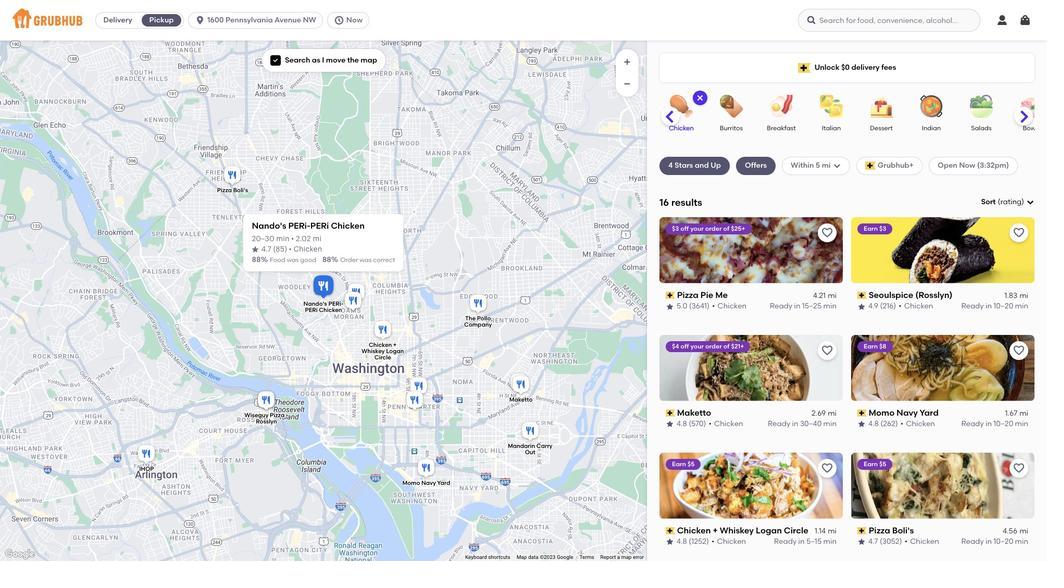 Task type: vqa. For each thing, say whether or not it's contained in the screenshot.
"(3:32pm)"
yes



Task type: describe. For each thing, give the bounding box(es) containing it.
keyboard
[[466, 555, 487, 560]]

grubhub plus flag logo image for grubhub+
[[866, 162, 876, 170]]

terms link
[[580, 555, 595, 560]]

of for maketto
[[724, 343, 730, 350]]

1.67 mi
[[1006, 409, 1029, 418]]

data
[[529, 555, 539, 560]]

1 vertical spatial circle
[[784, 526, 809, 536]]

4.8 for momo navy yard
[[869, 420, 879, 429]]

©2023
[[540, 555, 556, 560]]

pizza inside wiseguy pizza - rosslyn
[[270, 412, 285, 419]]

min inside nando's peri-peri chicken 20–30 min • 2.02 mi
[[276, 235, 290, 242]]

up
[[711, 161, 722, 170]]

$3 off your order of $25+
[[673, 225, 746, 232]]

terms
[[580, 555, 595, 560]]

rating
[[1001, 198, 1022, 206]]

• for maketto
[[709, 420, 712, 429]]

wiseguy pizza - rosslyn
[[245, 412, 289, 425]]

earn for chicken + whiskey logan circle
[[673, 461, 687, 468]]

2 $3 from the left
[[880, 225, 887, 232]]

save this restaurant image for momo navy yard
[[1013, 344, 1026, 357]]

$0
[[842, 63, 850, 72]]

pizza pie me
[[678, 290, 728, 300]]

pizza boli's inside the 'map' region
[[217, 187, 248, 194]]

chicken + whiskey logan circle logo image
[[660, 453, 844, 519]]

food
[[270, 256, 285, 264]]

ready in 10–20 min for pizza boli's
[[962, 538, 1029, 546]]

breakfast
[[768, 125, 796, 132]]

map
[[517, 555, 527, 560]]

within 5 mi
[[791, 161, 831, 170]]

• for seoulspice (rosslyn)
[[899, 302, 902, 311]]

• right 85
[[289, 246, 292, 253]]

in for pizza pie me
[[795, 302, 801, 311]]

1 vertical spatial boli's
[[893, 526, 915, 536]]

$4
[[673, 343, 680, 350]]

nando's peri-peri chicken image
[[311, 273, 336, 301]]

88 for 88 % order was correct
[[323, 255, 331, 264]]

(3052)
[[880, 538, 903, 546]]

save this restaurant button for momo navy yard
[[1010, 341, 1029, 360]]

new york grill image
[[346, 282, 367, 305]]

$8
[[880, 343, 887, 350]]

$4 off your order of $21+
[[673, 343, 745, 350]]

2.69 mi
[[812, 409, 837, 418]]

momo navy yard inside the 'map' region
[[403, 480, 451, 487]]

save this restaurant button for seoulspice (rosslyn)
[[1010, 224, 1029, 242]]

1 $3 from the left
[[673, 225, 680, 232]]

pennsylvania
[[226, 16, 273, 25]]

1 horizontal spatial logan
[[756, 526, 782, 536]]

spice 6 modern indian image
[[409, 376, 430, 399]]

earn for momo navy yard
[[864, 343, 878, 350]]

chicken up good
[[294, 246, 322, 253]]

indian
[[923, 125, 942, 132]]

in for pizza boli's
[[986, 538, 993, 546]]

subscription pass image for momo navy yard
[[858, 410, 867, 417]]

4.56
[[1004, 527, 1018, 536]]

10–20 for pizza boli's
[[994, 538, 1014, 546]]

earn for seoulspice (rosslyn)
[[864, 225, 878, 232]]

• for pizza boli's
[[905, 538, 908, 546]]

star icon image for momo navy yard
[[858, 420, 866, 429]]

star icon image for maketto
[[666, 420, 675, 429]]

pizza pie me logo image
[[660, 217, 844, 283]]

1600 pennsylvania avenue nw button
[[188, 12, 327, 29]]

grubhub+
[[878, 161, 914, 170]]

save this restaurant image for chicken + whiskey logan circle
[[822, 462, 834, 475]]

italian
[[822, 125, 842, 132]]

$5 for chicken
[[688, 461, 695, 468]]

4.9
[[869, 302, 879, 311]]

chicken right '(1252)'
[[718, 538, 747, 546]]

order for maketto
[[706, 343, 722, 350]]

mi for momo navy yard
[[1020, 409, 1029, 418]]

svg image right 5
[[833, 162, 842, 170]]

svg image right rating
[[1027, 198, 1035, 207]]

save this restaurant image for pizza boli's
[[1013, 462, 1026, 475]]

maketto inside the 'map' region
[[510, 396, 533, 403]]

save this restaurant image for seoulspice (rosslyn)
[[1013, 227, 1026, 239]]

search
[[285, 56, 310, 65]]

$21+
[[732, 343, 745, 350]]

the
[[348, 56, 359, 65]]

min for (rosslyn)
[[1016, 302, 1029, 311]]

momo navy yard image
[[416, 457, 437, 480]]

4.7 for 4.7 ( 85 )
[[261, 246, 272, 253]]

mi for seoulspice (rosslyn)
[[1020, 291, 1029, 300]]

offers
[[746, 161, 767, 170]]

star icon image for seoulspice (rosslyn)
[[858, 303, 866, 311]]

chicken down the seoulspice (rosslyn)
[[905, 302, 934, 311]]

in for momo navy yard
[[986, 420, 993, 429]]

good
[[300, 256, 316, 264]]

Search for food, convenience, alcohol... search field
[[799, 9, 981, 32]]

nando's peri- peri chicken the pollo company
[[304, 300, 492, 328]]

chicken right (262)
[[907, 420, 936, 429]]

mi for pizza pie me
[[828, 291, 837, 300]]

ready for pizza pie me
[[770, 302, 793, 311]]

1 vertical spatial maketto
[[678, 408, 712, 418]]

burritos image
[[714, 95, 750, 118]]

chicken up 4.8 (1252)
[[678, 526, 711, 536]]

off for pizza pie me
[[681, 225, 689, 232]]

1 horizontal spatial +
[[713, 526, 718, 536]]

chicken + whiskey logan circle image
[[373, 319, 394, 342]]

4.56 mi
[[1004, 527, 1029, 536]]

ihop image
[[136, 443, 157, 466]]

fees
[[882, 63, 897, 72]]

ready in 10–20 min for seoulspice (rosslyn)
[[962, 302, 1029, 311]]

ready for momo navy yard
[[962, 420, 985, 429]]

4.7 for 4.7 (3052)
[[869, 538, 879, 546]]

the
[[466, 315, 476, 322]]

peri- for nando's peri- peri chicken the pollo company
[[329, 300, 344, 307]]

and
[[695, 161, 709, 170]]

pickup
[[149, 16, 174, 25]]

was for 88 % food was good
[[287, 256, 299, 264]]

ready in 5–15 min
[[775, 538, 837, 546]]

dessert
[[871, 125, 893, 132]]

85
[[276, 246, 285, 253]]

within
[[791, 161, 815, 170]]

open
[[938, 161, 958, 170]]

(3641)
[[690, 302, 710, 311]]

your for pizza pie me
[[691, 225, 704, 232]]

in for chicken + whiskey logan circle
[[799, 538, 805, 546]]

15–25
[[803, 302, 822, 311]]

mi for maketto
[[828, 409, 837, 418]]

bowls image
[[1014, 95, 1048, 118]]

0 horizontal spatial map
[[361, 56, 377, 65]]

svg image for search as i move the map
[[273, 57, 279, 64]]

2.69
[[812, 409, 826, 418]]

1 horizontal spatial chicken + whiskey logan circle
[[678, 526, 809, 536]]

search as i move the map
[[285, 56, 377, 65]]

boli's inside the 'map' region
[[233, 187, 248, 194]]

svg image left burritos image
[[696, 94, 705, 102]]

report a map error
[[601, 555, 644, 560]]

dessert image
[[864, 95, 900, 118]]

1 horizontal spatial whiskey
[[720, 526, 754, 536]]

shortcuts
[[489, 555, 511, 560]]

keyboard shortcuts
[[466, 555, 511, 560]]

5.0
[[677, 302, 688, 311]]

pollo
[[477, 315, 491, 322]]

keyboard shortcuts button
[[466, 554, 511, 561]]

ready for pizza boli's
[[962, 538, 985, 546]]

pie
[[701, 290, 714, 300]]

mi right 5
[[822, 161, 831, 170]]

% for 88 % order was correct
[[331, 255, 339, 264]]

4.7 ( 85 )
[[261, 246, 287, 253]]

save this restaurant button for pizza pie me
[[818, 224, 837, 242]]

svg image for now
[[334, 15, 345, 26]]

wiseguy pizza - rosslyn image
[[256, 390, 277, 413]]

16 results
[[660, 196, 703, 208]]

whiskey inside chicken + whiskey logan circle
[[362, 348, 385, 355]]

chicken image
[[664, 95, 700, 118]]

avenue
[[275, 16, 301, 25]]

subscription pass image for seoulspice (rosslyn)
[[858, 292, 867, 299]]

$5 for pizza
[[880, 461, 887, 468]]

1 vertical spatial pizza boli's
[[869, 526, 915, 536]]

subscription pass image for chicken + whiskey logan circle
[[666, 528, 675, 535]]

peri for nando's peri- peri chicken the pollo company
[[305, 307, 318, 313]]

italian image
[[814, 95, 850, 118]]

mi inside nando's peri-peri chicken 20–30 min • 2.02 mi
[[313, 235, 322, 242]]

• for chicken + whiskey logan circle
[[712, 538, 715, 546]]

• inside nando's peri-peri chicken 20–30 min • 2.02 mi
[[292, 235, 294, 242]]

1.14
[[815, 527, 826, 536]]

save this restaurant image for pizza pie me
[[822, 227, 834, 239]]

) for 4.7 ( 85 )
[[285, 246, 287, 253]]

now inside button
[[347, 16, 363, 25]]

in for maketto
[[793, 420, 799, 429]]

min for boli's
[[1016, 538, 1029, 546]]

earn $3
[[864, 225, 887, 232]]

0 vertical spatial navy
[[897, 408, 919, 418]]

delivery
[[103, 16, 132, 25]]

circle inside chicken + whiskey logan circle
[[375, 354, 391, 361]]

4.8 (570)
[[677, 420, 707, 429]]

chicken inside chicken + whiskey logan circle
[[369, 342, 392, 349]]

subscription pass image for pizza pie me
[[666, 292, 675, 299]]

chicken down me
[[718, 302, 747, 311]]

nando's peri-peri chicken 20–30 min • 2.02 mi
[[252, 221, 365, 242]]

ready for chicken + whiskey logan circle
[[775, 538, 797, 546]]

order for pizza pie me
[[706, 225, 722, 232]]

• chicken for boli's
[[905, 538, 940, 546]]

a
[[618, 555, 620, 560]]

4.8 (1252)
[[677, 538, 710, 546]]

chicken right (570)
[[715, 420, 744, 429]]

save this restaurant button for chicken + whiskey logan circle
[[818, 459, 837, 478]]

company
[[465, 321, 492, 328]]

save this restaurant button for maketto
[[818, 341, 837, 360]]

google
[[557, 555, 574, 560]]

yard inside the 'map' region
[[438, 480, 451, 487]]

pizza boli's logo image
[[852, 453, 1035, 519]]

momo navy yard logo image
[[852, 335, 1035, 401]]

1.14 mi
[[815, 527, 837, 536]]

) for sort ( rating )
[[1022, 198, 1025, 206]]

1600 pennsylvania avenue nw
[[208, 16, 316, 25]]

( for rating
[[999, 198, 1001, 206]]

88 % order was correct
[[323, 255, 395, 264]]



Task type: locate. For each thing, give the bounding box(es) containing it.
0 horizontal spatial momo
[[403, 480, 420, 487]]

logan down chicken + whiskey logan circle 'image'
[[386, 348, 404, 355]]

0 horizontal spatial $3
[[673, 225, 680, 232]]

chicken + whiskey logan circle down the nando's peri- peri chicken the pollo company
[[362, 342, 404, 361]]

• chicken for +
[[712, 538, 747, 546]]

$5 down 4.8 (262)
[[880, 461, 887, 468]]

1 horizontal spatial momo navy yard
[[869, 408, 939, 418]]

1 horizontal spatial now
[[960, 161, 976, 170]]

1 vertical spatial nando's
[[304, 300, 327, 307]]

your right $4
[[691, 343, 704, 350]]

report
[[601, 555, 616, 560]]

map region
[[0, 31, 772, 561]]

2 $5 from the left
[[880, 461, 887, 468]]

main navigation navigation
[[0, 0, 1048, 41]]

2 your from the top
[[691, 343, 704, 350]]

88 down 'rating' image
[[252, 255, 261, 264]]

% left food
[[261, 255, 268, 264]]

was right food
[[287, 256, 299, 264]]

88 right good
[[323, 255, 331, 264]]

peri up 2.02
[[311, 221, 329, 230]]

1 horizontal spatial yard
[[920, 408, 939, 418]]

1 vertical spatial (
[[273, 246, 276, 253]]

• left 2.02
[[292, 235, 294, 242]]

salads image
[[964, 95, 1000, 118]]

boli's
[[233, 187, 248, 194], [893, 526, 915, 536]]

0 vertical spatial whiskey
[[362, 348, 385, 355]]

1 vertical spatial grubhub plus flag logo image
[[866, 162, 876, 170]]

seoulspice
[[869, 290, 914, 300]]

• for pizza pie me
[[713, 302, 716, 311]]

star icon image
[[666, 303, 675, 311], [858, 303, 866, 311], [666, 420, 675, 429], [858, 420, 866, 429], [666, 538, 675, 547], [858, 538, 866, 547]]

0 horizontal spatial boli's
[[233, 187, 248, 194]]

0 horizontal spatial was
[[287, 256, 299, 264]]

svg image inside 1600 pennsylvania avenue nw button
[[195, 15, 205, 26]]

report a map error link
[[601, 555, 644, 560]]

yard
[[920, 408, 939, 418], [438, 480, 451, 487]]

0 vertical spatial peri-
[[289, 221, 311, 230]]

• chicken inside the 'map' region
[[289, 246, 322, 253]]

yard right momo navy yard image
[[438, 480, 451, 487]]

chicken right the (3052)
[[911, 538, 940, 546]]

1 vertical spatial yard
[[438, 480, 451, 487]]

logan up ready in 5–15 min
[[756, 526, 782, 536]]

4.7 inside the 'map' region
[[261, 246, 272, 253]]

bowls
[[1024, 125, 1041, 132]]

the pollo company image
[[468, 293, 489, 316]]

2 save this restaurant image from the top
[[822, 462, 834, 475]]

off for maketto
[[681, 343, 690, 350]]

0 vertical spatial 4.7
[[261, 246, 272, 253]]

0 horizontal spatial (
[[273, 246, 276, 253]]

rating image
[[252, 246, 259, 253]]

1 subscription pass image from the top
[[666, 410, 675, 417]]

svg image up unlock
[[807, 15, 817, 26]]

20–30
[[252, 235, 275, 242]]

-
[[286, 412, 289, 419]]

star icon image left the 4.9
[[858, 303, 866, 311]]

3 10–20 from the top
[[994, 538, 1014, 546]]

$25+
[[731, 225, 746, 232]]

off right $4
[[681, 343, 690, 350]]

nando's inside nando's peri-peri chicken 20–30 min • 2.02 mi
[[252, 221, 286, 230]]

0 horizontal spatial momo navy yard
[[403, 480, 451, 487]]

• right the (3052)
[[905, 538, 908, 546]]

off down results in the right of the page
[[681, 225, 689, 232]]

• chicken right '(1252)'
[[712, 538, 747, 546]]

mi right 1.83 on the bottom right
[[1020, 291, 1029, 300]]

• chicken down 2.02
[[289, 246, 322, 253]]

1 vertical spatial )
[[285, 246, 287, 253]]

1 vertical spatial 10–20
[[994, 420, 1014, 429]]

in for seoulspice (rosslyn)
[[986, 302, 993, 311]]

map right the the
[[361, 56, 377, 65]]

mi right 2.69
[[828, 409, 837, 418]]

save this restaurant image for maketto
[[822, 344, 834, 357]]

• right the (216)
[[899, 302, 902, 311]]

(1252)
[[689, 538, 710, 546]]

0 horizontal spatial grubhub plus flag logo image
[[798, 63, 811, 73]]

peri-
[[289, 221, 311, 230], [329, 300, 344, 307]]

1.83
[[1005, 291, 1018, 300]]

nando's left jyoti indian cuisine image at the left bottom of page
[[304, 300, 327, 307]]

mi
[[822, 161, 831, 170], [313, 235, 322, 242], [828, 291, 837, 300], [1020, 291, 1029, 300], [828, 409, 837, 418], [1020, 409, 1029, 418], [828, 527, 837, 536], [1020, 527, 1029, 536]]

out
[[525, 449, 536, 456]]

logan
[[386, 348, 404, 355], [756, 526, 782, 536]]

0 vertical spatial 10–20
[[994, 302, 1014, 311]]

(rosslyn)
[[916, 290, 953, 300]]

2 88 from the left
[[323, 255, 331, 264]]

10–20 for momo navy yard
[[994, 420, 1014, 429]]

error
[[633, 555, 644, 560]]

seoulspice (rosslyn) image
[[256, 390, 277, 413]]

mandarin carry out image
[[520, 420, 541, 443]]

4.8 for maketto
[[677, 420, 688, 429]]

subscription pass image right 1.14 mi on the right bottom of the page
[[858, 528, 867, 535]]

0 vertical spatial order
[[706, 225, 722, 232]]

16
[[660, 196, 670, 208]]

peri- for nando's peri-peri chicken 20–30 min • 2.02 mi
[[289, 221, 311, 230]]

0 vertical spatial momo navy yard
[[869, 408, 939, 418]]

1 $5 from the left
[[688, 461, 695, 468]]

10–20 down 1.67 on the bottom
[[994, 420, 1014, 429]]

peri- left new york grill image at the bottom of the page
[[329, 300, 344, 307]]

0 vertical spatial of
[[724, 225, 730, 232]]

ready in 10–20 min down 4.56 on the bottom
[[962, 538, 1029, 546]]

1600
[[208, 16, 224, 25]]

subscription pass image
[[666, 410, 675, 417], [666, 528, 675, 535]]

0 horizontal spatial 4.7
[[261, 246, 272, 253]]

1 vertical spatial momo
[[403, 480, 420, 487]]

indian image
[[914, 95, 950, 118]]

plus icon image
[[622, 57, 633, 67]]

1 vertical spatial chicken + whiskey logan circle
[[678, 526, 809, 536]]

seoulspice image
[[405, 390, 425, 413]]

1 vertical spatial subscription pass image
[[666, 528, 675, 535]]

• right '(1252)'
[[712, 538, 715, 546]]

4.7
[[261, 246, 272, 253], [869, 538, 879, 546]]

• chicken for pie
[[713, 302, 747, 311]]

2 off from the top
[[681, 343, 690, 350]]

ihop
[[139, 466, 154, 473]]

0 horizontal spatial +
[[394, 342, 397, 349]]

save this restaurant button for pizza boli's
[[1010, 459, 1029, 478]]

4.8 for chicken + whiskey logan circle
[[677, 538, 688, 546]]

chicken down 'nando's peri-peri chicken' image
[[319, 307, 342, 313]]

0 horizontal spatial circle
[[375, 354, 391, 361]]

88 % food was good
[[252, 255, 316, 264]]

( up food
[[273, 246, 276, 253]]

1 horizontal spatial navy
[[897, 408, 919, 418]]

0 horizontal spatial logan
[[386, 348, 404, 355]]

• for momo navy yard
[[901, 420, 904, 429]]

stars
[[675, 161, 694, 170]]

seoulspice (rosslyn)
[[869, 290, 953, 300]]

0 vertical spatial pizza boli's
[[217, 187, 248, 194]]

88
[[252, 255, 261, 264], [323, 255, 331, 264]]

0 vertical spatial maketto
[[510, 396, 533, 403]]

2 10–20 from the top
[[994, 420, 1014, 429]]

0 horizontal spatial $5
[[688, 461, 695, 468]]

0 horizontal spatial )
[[285, 246, 287, 253]]

• chicken
[[289, 246, 322, 253], [713, 302, 747, 311], [899, 302, 934, 311], [709, 420, 744, 429], [901, 420, 936, 429], [712, 538, 747, 546], [905, 538, 940, 546]]

circle
[[375, 354, 391, 361], [784, 526, 809, 536]]

10–20 for seoulspice (rosslyn)
[[994, 302, 1014, 311]]

chicken inside the nando's peri- peri chicken the pollo company
[[319, 307, 342, 313]]

0 vertical spatial ready in 10–20 min
[[962, 302, 1029, 311]]

(570)
[[689, 420, 707, 429]]

ready in 10–20 min for momo navy yard
[[962, 420, 1029, 429]]

4.21
[[814, 291, 826, 300]]

0 vertical spatial logan
[[386, 348, 404, 355]]

0 vertical spatial off
[[681, 225, 689, 232]]

peri- inside the nando's peri- peri chicken the pollo company
[[329, 300, 344, 307]]

• chicken for navy
[[901, 420, 936, 429]]

svg image
[[997, 14, 1009, 27], [1020, 14, 1032, 27], [195, 15, 205, 26], [334, 15, 345, 26], [273, 57, 279, 64]]

chicken down "chicken" image
[[669, 125, 694, 132]]

ready for seoulspice (rosslyn)
[[962, 302, 985, 311]]

2 of from the top
[[724, 343, 730, 350]]

1 horizontal spatial 88
[[323, 255, 331, 264]]

1 vertical spatial navy
[[422, 480, 436, 487]]

1.67
[[1006, 409, 1018, 418]]

order
[[341, 256, 358, 264]]

0 horizontal spatial 88
[[252, 255, 261, 264]]

None field
[[982, 197, 1035, 208]]

svg image
[[807, 15, 817, 26], [696, 94, 705, 102], [833, 162, 842, 170], [1027, 198, 1035, 207]]

0 horizontal spatial maketto
[[510, 396, 533, 403]]

5.0 (3641)
[[677, 302, 710, 311]]

4.9 (216)
[[869, 302, 897, 311]]

0 vertical spatial (
[[999, 198, 1001, 206]]

earn $5 for chicken
[[673, 461, 695, 468]]

mi for chicken + whiskey logan circle
[[828, 527, 837, 536]]

results
[[672, 196, 703, 208]]

circle up ready in 5–15 min
[[784, 526, 809, 536]]

min for navy
[[1016, 420, 1029, 429]]

map right a
[[622, 555, 632, 560]]

i
[[322, 56, 324, 65]]

svg image inside main navigation navigation
[[807, 15, 817, 26]]

mi right 1.67 on the bottom
[[1020, 409, 1029, 418]]

1 88 from the left
[[252, 255, 261, 264]]

maketto
[[510, 396, 533, 403], [678, 408, 712, 418]]

nando's up 20–30
[[252, 221, 286, 230]]

min down 1.14 mi on the right bottom of the page
[[824, 538, 837, 546]]

2 vertical spatial ready in 10–20 min
[[962, 538, 1029, 546]]

star icon image for pizza pie me
[[666, 303, 675, 311]]

min down 4.56 mi
[[1016, 538, 1029, 546]]

google image
[[3, 548, 37, 561]]

pizza boli's
[[217, 187, 248, 194], [869, 526, 915, 536]]

$5
[[688, 461, 695, 468], [880, 461, 887, 468]]

• chicken down me
[[713, 302, 747, 311]]

chicken down the nando's peri- peri chicken the pollo company
[[369, 342, 392, 349]]

earn $5 down 4.8 (570)
[[673, 461, 695, 468]]

1 horizontal spatial momo
[[869, 408, 895, 418]]

• chicken right (570)
[[709, 420, 744, 429]]

1 vertical spatial map
[[622, 555, 632, 560]]

0 horizontal spatial whiskey
[[362, 348, 385, 355]]

1 vertical spatial peri
[[305, 307, 318, 313]]

maketto logo image
[[660, 335, 844, 401]]

order
[[706, 225, 722, 232], [706, 343, 722, 350]]

delivery
[[852, 63, 880, 72]]

maketto up 4.8 (570)
[[678, 408, 712, 418]]

2 subscription pass image from the top
[[666, 528, 675, 535]]

min for +
[[824, 538, 837, 546]]

chicken + whiskey logan circle inside the 'map' region
[[362, 342, 404, 361]]

now
[[347, 16, 363, 25], [960, 161, 976, 170]]

now right open
[[960, 161, 976, 170]]

chicken inside nando's peri-peri chicken 20–30 min • 2.02 mi
[[331, 221, 365, 230]]

2.02
[[296, 235, 311, 242]]

sort ( rating )
[[982, 198, 1025, 206]]

mi right 4.56 on the bottom
[[1020, 527, 1029, 536]]

whiskey down chicken + whiskey logan circle logo
[[720, 526, 754, 536]]

4
[[669, 161, 673, 170]]

0 vertical spatial now
[[347, 16, 363, 25]]

mi for pizza boli's
[[1020, 527, 1029, 536]]

salads
[[972, 125, 992, 132]]

grubhub plus flag logo image for unlock $0 delivery fees
[[798, 63, 811, 73]]

maketto image
[[511, 374, 532, 397]]

subscription pass image right 2.69 mi
[[858, 410, 867, 417]]

1 vertical spatial momo navy yard
[[403, 480, 451, 487]]

2 earn $5 from the left
[[864, 461, 887, 468]]

) up 88 % food was good
[[285, 246, 287, 253]]

0 vertical spatial grubhub plus flag logo image
[[798, 63, 811, 73]]

0 horizontal spatial yard
[[438, 480, 451, 487]]

1 vertical spatial of
[[724, 343, 730, 350]]

earn for pizza boli's
[[864, 461, 878, 468]]

1 horizontal spatial was
[[360, 256, 372, 264]]

1 ready in 10–20 min from the top
[[962, 302, 1029, 311]]

0 vertical spatial chicken + whiskey logan circle
[[362, 342, 404, 361]]

star icon image left 4.8 (570)
[[666, 420, 675, 429]]

0 vertical spatial map
[[361, 56, 377, 65]]

0 horizontal spatial navy
[[422, 480, 436, 487]]

) right sort
[[1022, 198, 1025, 206]]

subscription pass image for pizza boli's
[[858, 528, 867, 535]]

subscription pass image for maketto
[[666, 410, 675, 417]]

(216)
[[881, 302, 897, 311]]

tigo's image
[[509, 372, 530, 395]]

peri- up 2.02
[[289, 221, 311, 230]]

88 for 88 % food was good
[[252, 255, 261, 264]]

sort
[[982, 198, 997, 206]]

+ inside the 'map' region
[[394, 342, 397, 349]]

4.8 (262)
[[869, 420, 899, 429]]

maketto down tigo's icon
[[510, 396, 533, 403]]

( right sort
[[999, 198, 1001, 206]]

burritos
[[720, 125, 744, 132]]

minus icon image
[[622, 79, 633, 89]]

0 vertical spatial )
[[1022, 198, 1025, 206]]

1 horizontal spatial peri-
[[329, 300, 344, 307]]

delivery button
[[96, 12, 140, 29]]

0 horizontal spatial earn $5
[[673, 461, 695, 468]]

star icon image left 4.8 (1252)
[[666, 538, 675, 547]]

circle down chicken + whiskey logan circle 'image'
[[375, 354, 391, 361]]

(262)
[[881, 420, 899, 429]]

peri inside the nando's peri- peri chicken the pollo company
[[305, 307, 318, 313]]

navy inside the 'map' region
[[422, 480, 436, 487]]

yard down momo navy yard logo
[[920, 408, 939, 418]]

1 horizontal spatial %
[[331, 255, 339, 264]]

jyoti indian cuisine image
[[343, 290, 364, 313]]

2 ready in 10–20 min from the top
[[962, 420, 1029, 429]]

svg image for 1600 pennsylvania avenue nw
[[195, 15, 205, 26]]

0 vertical spatial +
[[394, 342, 397, 349]]

4.8 left '(1252)'
[[677, 538, 688, 546]]

1 your from the top
[[691, 225, 704, 232]]

1 horizontal spatial )
[[1022, 198, 1025, 206]]

0 vertical spatial peri
[[311, 221, 329, 230]]

momo inside the 'map' region
[[403, 480, 420, 487]]

grubhub plus flag logo image left grubhub+
[[866, 162, 876, 170]]

mandarin carry out
[[508, 443, 553, 456]]

ready in 10–20 min down 1.83 on the bottom right
[[962, 302, 1029, 311]]

$5 down 4.8 (570)
[[688, 461, 695, 468]]

nando's inside the nando's peri- peri chicken the pollo company
[[304, 300, 327, 307]]

1 off from the top
[[681, 225, 689, 232]]

1 vertical spatial now
[[960, 161, 976, 170]]

( inside the 'map' region
[[273, 246, 276, 253]]

mandarin
[[508, 443, 536, 450]]

1 vertical spatial whiskey
[[720, 526, 754, 536]]

• chicken right the (3052)
[[905, 538, 940, 546]]

star icon image for pizza boli's
[[858, 538, 866, 547]]

pickup button
[[140, 12, 184, 29]]

• chicken right (262)
[[901, 420, 936, 429]]

1 % from the left
[[261, 255, 268, 264]]

0 vertical spatial nando's
[[252, 221, 286, 230]]

mi right 2.02
[[313, 235, 322, 242]]

min down 2.69 mi
[[824, 420, 837, 429]]

peri- inside nando's peri-peri chicken 20–30 min • 2.02 mi
[[289, 221, 311, 230]]

nw
[[303, 16, 316, 25]]

wiseguy
[[245, 412, 269, 419]]

nando's for nando's peri- peri chicken the pollo company
[[304, 300, 327, 307]]

earn $5 for pizza
[[864, 461, 887, 468]]

pizza boli's image
[[222, 164, 243, 187]]

2 was from the left
[[360, 256, 372, 264]]

1 save this restaurant image from the top
[[822, 344, 834, 357]]

of left $25+
[[724, 225, 730, 232]]

% for 88 % food was good
[[261, 255, 268, 264]]

1 was from the left
[[287, 256, 299, 264]]

1 horizontal spatial (
[[999, 198, 1001, 206]]

• right (262)
[[901, 420, 904, 429]]

0 vertical spatial your
[[691, 225, 704, 232]]

0 vertical spatial subscription pass image
[[666, 410, 675, 417]]

grubhub plus flag logo image
[[798, 63, 811, 73], [866, 162, 876, 170]]

1 vertical spatial +
[[713, 526, 718, 536]]

0 horizontal spatial %
[[261, 255, 268, 264]]

% left the order
[[331, 255, 339, 264]]

1 of from the top
[[724, 225, 730, 232]]

• chicken for (rosslyn)
[[899, 302, 934, 311]]

10–20 down 4.56 on the bottom
[[994, 538, 1014, 546]]

of
[[724, 225, 730, 232], [724, 343, 730, 350]]

save this restaurant image
[[822, 227, 834, 239], [1013, 227, 1026, 239], [1013, 344, 1026, 357], [1013, 462, 1026, 475]]

1 horizontal spatial circle
[[784, 526, 809, 536]]

peri for nando's peri-peri chicken 20–30 min • 2.02 mi
[[311, 221, 329, 230]]

me
[[716, 290, 728, 300]]

min up 85
[[276, 235, 290, 242]]

%
[[261, 255, 268, 264], [331, 255, 339, 264]]

0 vertical spatial save this restaurant image
[[822, 344, 834, 357]]

subscription pass image
[[666, 292, 675, 299], [858, 292, 867, 299], [858, 410, 867, 417], [858, 528, 867, 535]]

save this restaurant button
[[818, 224, 837, 242], [1010, 224, 1029, 242], [818, 341, 837, 360], [1010, 341, 1029, 360], [818, 459, 837, 478], [1010, 459, 1029, 478]]

earn $5 down 4.8 (262)
[[864, 461, 887, 468]]

0 horizontal spatial chicken + whiskey logan circle
[[362, 342, 404, 361]]

• down pie on the right
[[713, 302, 716, 311]]

30–40
[[801, 420, 822, 429]]

map data ©2023 google
[[517, 555, 574, 560]]

was right the order
[[360, 256, 372, 264]]

star icon image left 5.0
[[666, 303, 675, 311]]

ready in 10–20 min down 1.67 on the bottom
[[962, 420, 1029, 429]]

1 horizontal spatial $5
[[880, 461, 887, 468]]

1 vertical spatial save this restaurant image
[[822, 462, 834, 475]]

) inside the 'map' region
[[285, 246, 287, 253]]

10–20 down 1.83 on the bottom right
[[994, 302, 1014, 311]]

0 horizontal spatial now
[[347, 16, 363, 25]]

4.21 mi
[[814, 291, 837, 300]]

ready in 30–40 min
[[768, 420, 837, 429]]

5–15
[[807, 538, 822, 546]]

order left $25+
[[706, 225, 722, 232]]

2 % from the left
[[331, 255, 339, 264]]

1 horizontal spatial earn $5
[[864, 461, 887, 468]]

4 stars and up
[[669, 161, 722, 170]]

• chicken down the seoulspice (rosslyn)
[[899, 302, 934, 311]]

svg image inside now button
[[334, 15, 345, 26]]

chicken up the order
[[331, 221, 365, 230]]

save this restaurant image down the '30–40'
[[822, 462, 834, 475]]

1 horizontal spatial nando's
[[304, 300, 327, 307]]

was inside 88 % order was correct
[[360, 256, 372, 264]]

1 horizontal spatial map
[[622, 555, 632, 560]]

0 vertical spatial circle
[[375, 354, 391, 361]]

1 horizontal spatial 4.7
[[869, 538, 879, 546]]

logan inside chicken + whiskey logan circle
[[386, 348, 404, 355]]

min for pie
[[824, 302, 837, 311]]

1 horizontal spatial boli's
[[893, 526, 915, 536]]

of for pizza pie me
[[724, 225, 730, 232]]

4.7 right 'rating' image
[[261, 246, 272, 253]]

min down 1.83 mi
[[1016, 302, 1029, 311]]

5
[[816, 161, 821, 170]]

1 10–20 from the top
[[994, 302, 1014, 311]]

1 vertical spatial ready in 10–20 min
[[962, 420, 1029, 429]]

1 earn $5 from the left
[[673, 461, 695, 468]]

order left '$21+' at the right bottom
[[706, 343, 722, 350]]

0 horizontal spatial pizza boli's
[[217, 187, 248, 194]]

4.7 left the (3052)
[[869, 538, 879, 546]]

1 vertical spatial order
[[706, 343, 722, 350]]

none field containing sort
[[982, 197, 1035, 208]]

( for 85
[[273, 246, 276, 253]]

as
[[312, 56, 321, 65]]

now button
[[327, 12, 374, 29]]

whiskey down chicken + whiskey logan circle 'image'
[[362, 348, 385, 355]]

correct
[[373, 256, 395, 264]]

mi right 1.14
[[828, 527, 837, 536]]

of left '$21+' at the right bottom
[[724, 343, 730, 350]]

save this restaurant image
[[822, 344, 834, 357], [822, 462, 834, 475]]

0 vertical spatial yard
[[920, 408, 939, 418]]

3 ready in 10–20 min from the top
[[962, 538, 1029, 546]]

nando's for nando's peri-peri chicken 20–30 min • 2.02 mi
[[252, 221, 286, 230]]

1 vertical spatial logan
[[756, 526, 782, 536]]

peri inside nando's peri-peri chicken 20–30 min • 2.02 mi
[[311, 221, 329, 230]]

1 vertical spatial peri-
[[329, 300, 344, 307]]

star icon image for chicken + whiskey logan circle
[[666, 538, 675, 547]]

0 vertical spatial boli's
[[233, 187, 248, 194]]

1 horizontal spatial maketto
[[678, 408, 712, 418]]

was inside 88 % food was good
[[287, 256, 299, 264]]

4.8 left (262)
[[869, 420, 879, 429]]

whiskey
[[362, 348, 385, 355], [720, 526, 754, 536]]

ready for maketto
[[768, 420, 791, 429]]

now up the the
[[347, 16, 363, 25]]

seoulspice (rosslyn) logo image
[[852, 217, 1035, 283]]

your for maketto
[[691, 343, 704, 350]]

breakfast image
[[764, 95, 800, 118]]

subscription pass image left the pizza pie me
[[666, 292, 675, 299]]

was for 88 % order was correct
[[360, 256, 372, 264]]

peri down 'nando's peri-peri chicken' image
[[305, 307, 318, 313]]



